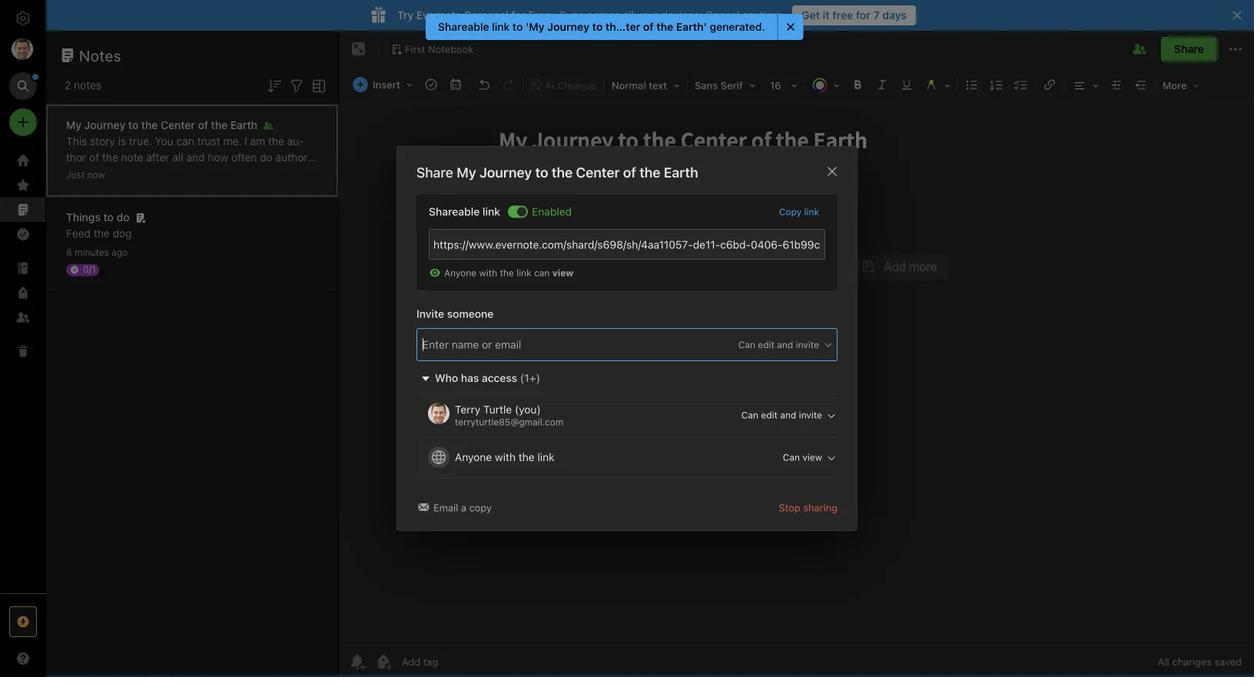 Task type: vqa. For each thing, say whether or not it's contained in the screenshot.
CLICK TO COLLAPSE ICON
no



Task type: locate. For each thing, give the bounding box(es) containing it.
share button
[[1162, 37, 1218, 62]]

italic image
[[872, 74, 893, 95]]

add tag image
[[374, 653, 393, 671]]

stop sharing button
[[779, 501, 838, 515]]

2 ' from the left
[[704, 20, 707, 33]]

1 vertical spatial center
[[576, 164, 620, 181]]

i
[[245, 135, 247, 148]]

0 vertical spatial center
[[161, 119, 195, 131]]

Note Editor text field
[[339, 105, 1255, 646]]

indent image
[[1106, 74, 1128, 95]]

1 vertical spatial can edit and invite
[[742, 410, 823, 421]]

stop sharing
[[779, 502, 838, 514]]

2 for from the left
[[856, 9, 871, 22]]

0 horizontal spatial share
[[417, 164, 454, 181]]

share for share
[[1175, 43, 1205, 55]]

true.
[[129, 135, 152, 148]]

1 vertical spatial shareable
[[429, 205, 480, 218]]

to up feed the dog
[[103, 211, 114, 224]]

and down trust
[[186, 151, 205, 164]]

share
[[1175, 43, 1205, 55], [417, 164, 454, 181]]

to
[[513, 20, 523, 33], [592, 20, 603, 33], [128, 119, 139, 131], [536, 164, 549, 181], [103, 211, 114, 224]]

0 horizontal spatial can
[[176, 135, 194, 148]]

link left free:
[[492, 20, 510, 33]]

underline image
[[897, 74, 918, 95]]

1 vertical spatial with
[[495, 451, 516, 464]]

0 vertical spatial earth
[[676, 20, 704, 33]]

0 vertical spatial all
[[623, 9, 634, 22]]

2 vertical spatial and
[[781, 410, 797, 421]]

of up trust
[[198, 119, 208, 131]]

0 vertical spatial with
[[479, 268, 498, 278]]

2 vertical spatial earth
[[664, 164, 699, 181]]

1 vertical spatial and
[[778, 339, 794, 350]]

view up stop sharing button
[[803, 452, 823, 463]]

shareable up notebook at left
[[438, 20, 489, 33]]

1 vertical spatial invite
[[799, 410, 823, 421]]

can edit and invite for select permission field
[[739, 339, 820, 350]]

1 vertical spatial all
[[172, 151, 184, 164]]

Add tag field
[[421, 336, 606, 353]]

' right personal
[[526, 20, 529, 33]]

anyone with the link
[[455, 451, 555, 464]]

who has access (1+)
[[435, 372, 541, 385]]

it inside button
[[823, 9, 830, 22]]

it
[[823, 9, 830, 22], [100, 167, 106, 180]]

it right get in the top right of the page
[[823, 9, 830, 22]]

1 horizontal spatial for
[[856, 9, 871, 22]]

home image
[[14, 151, 32, 170]]

of
[[643, 20, 654, 33], [198, 119, 208, 131], [89, 151, 99, 164], [623, 164, 637, 181]]

can inside select permission field
[[739, 339, 756, 350]]

0 horizontal spatial my
[[66, 119, 81, 131]]

who
[[435, 372, 458, 385]]

all
[[1159, 656, 1170, 668]]

devices.
[[662, 9, 703, 22]]

shareable for shareable link to ' my journey to th…ter of the earth ' generated.
[[438, 20, 489, 33]]

my left the sync
[[529, 20, 545, 33]]

feed
[[66, 227, 91, 240]]

the right it's
[[193, 167, 209, 180]]

and for select permission field
[[778, 339, 794, 350]]

can edit and invite inside select permission field
[[739, 339, 820, 350]]

1 horizontal spatial '
[[704, 20, 707, 33]]

view
[[553, 268, 574, 278], [803, 452, 823, 463]]

and inside terry turtle (you) access dropdown field
[[781, 410, 797, 421]]

us...
[[130, 183, 151, 196]]

for left free:
[[512, 9, 526, 22]]

invite
[[796, 339, 820, 350], [799, 410, 823, 421]]

personal
[[465, 9, 509, 22]]

thor
[[66, 135, 304, 164]]

close image
[[824, 162, 842, 181]]

1 horizontal spatial all
[[623, 9, 634, 22]]

1 horizontal spatial it
[[823, 9, 830, 22]]

can inside "can view" field
[[783, 452, 800, 463]]

edit for terry turtle (you) access dropdown field
[[762, 410, 778, 421]]

can edit and invite up terry turtle (you) access dropdown field
[[739, 339, 820, 350]]

invite inside terry turtle (you) access dropdown field
[[799, 410, 823, 421]]

someone
[[447, 308, 494, 320]]

it's
[[175, 167, 190, 180]]

for inside button
[[856, 9, 871, 22]]

1 vertical spatial can
[[742, 410, 759, 421]]

it inside this story is true. you can trust me. i am the au thor of the note after all and how often do authors lie? "if it is published, it's the truth," my grandpappy us...
[[100, 167, 106, 180]]

copy
[[470, 502, 492, 514]]

evernote
[[417, 9, 462, 22]]

2 vertical spatial can
[[783, 452, 800, 463]]

share inside "button"
[[1175, 43, 1205, 55]]

this
[[66, 135, 87, 148]]

can for terry turtle (you)
[[742, 410, 759, 421]]

link for shareable link to ' my journey to th…ter of the earth ' generated.
[[492, 20, 510, 33]]

can down enabled
[[534, 268, 550, 278]]

trust
[[197, 135, 220, 148]]

is right "now"
[[109, 167, 117, 180]]

can edit and invite up "can view" field
[[742, 410, 823, 421]]

1 ' from the left
[[526, 20, 529, 33]]

insert image
[[349, 74, 418, 95]]

days
[[883, 9, 907, 22]]

can edit and invite for terry turtle (you) access dropdown field
[[742, 410, 823, 421]]

can inside terry turtle (you) access dropdown field
[[742, 410, 759, 421]]

2 horizontal spatial my
[[529, 20, 545, 33]]

1 vertical spatial view
[[803, 452, 823, 463]]

font size image
[[765, 74, 803, 95]]

view down enabled
[[553, 268, 574, 278]]

now
[[87, 170, 105, 180]]

get it free for 7 days
[[802, 9, 907, 22]]

0 vertical spatial shareable
[[438, 20, 489, 33]]

my up this
[[66, 119, 81, 131]]

0 vertical spatial share
[[1175, 43, 1205, 55]]

and up terry turtle (you) access dropdown field
[[778, 339, 794, 350]]

often
[[231, 151, 257, 164]]

saved
[[1215, 656, 1243, 668]]

1 for from the left
[[512, 9, 526, 22]]

1 vertical spatial it
[[100, 167, 106, 180]]

1 horizontal spatial can
[[534, 268, 550, 278]]

copy
[[780, 207, 802, 217]]

lie?
[[66, 167, 83, 180]]

1 vertical spatial edit
[[762, 410, 778, 421]]

0 vertical spatial and
[[186, 151, 205, 164]]

first notebook
[[405, 43, 474, 55]]

link left shared link switcher icon
[[483, 205, 501, 218]]

0 vertical spatial can
[[739, 339, 756, 350]]

edit inside select permission field
[[758, 339, 775, 350]]

1 vertical spatial anyone
[[455, 451, 492, 464]]

with for anyone with the link
[[495, 451, 516, 464]]

share up more image
[[1175, 43, 1205, 55]]

tree
[[0, 148, 46, 593]]

1 horizontal spatial view
[[803, 452, 823, 463]]

invite inside select permission field
[[796, 339, 820, 350]]

first notebook button
[[386, 38, 479, 60]]

can view
[[783, 452, 823, 463]]

email a copy button
[[417, 501, 495, 515]]

0 vertical spatial anyone
[[444, 268, 477, 278]]

invite for terry turtle (you) access dropdown field
[[799, 410, 823, 421]]

0 vertical spatial my
[[529, 20, 545, 33]]

with up someone
[[479, 268, 498, 278]]

1 vertical spatial is
[[109, 167, 117, 180]]

0 horizontal spatial do
[[117, 211, 130, 224]]

link right copy at right
[[805, 207, 820, 217]]

try evernote personal for free: sync across all your devices. cancel anytime.
[[398, 9, 785, 22]]

0 vertical spatial invite
[[796, 339, 820, 350]]

the right the am
[[268, 135, 284, 148]]

checklist image
[[1011, 74, 1033, 95]]

with for anyone with the link can view
[[479, 268, 498, 278]]

0 vertical spatial do
[[260, 151, 273, 164]]

can edit and invite inside terry turtle (you) access dropdown field
[[742, 410, 823, 421]]

with down terryturtle85@gmail.com
[[495, 451, 516, 464]]

anyone for anyone with the link
[[455, 451, 492, 464]]

a
[[461, 502, 467, 514]]

of right th…ter
[[643, 20, 654, 33]]

can
[[739, 339, 756, 350], [742, 410, 759, 421], [783, 452, 800, 463]]

the right th…ter
[[657, 20, 674, 33]]

get it free for 7 days button
[[793, 5, 917, 25]]

do inside this story is true. you can trust me. i am the au thor of the note after all and how often do authors lie? "if it is published, it's the truth," my grandpappy us...
[[260, 151, 273, 164]]

for
[[512, 9, 526, 22], [856, 9, 871, 22]]

shareable
[[438, 20, 489, 33], [429, 205, 480, 218]]

0 horizontal spatial is
[[109, 167, 117, 180]]

the up shared url text field
[[640, 164, 661, 181]]

edit inside terry turtle (you) access dropdown field
[[762, 410, 778, 421]]

can down terry turtle (you) access dropdown field
[[783, 452, 800, 463]]

anyone with the link can view
[[444, 268, 574, 278]]

journey
[[548, 20, 590, 33], [84, 119, 125, 131], [480, 164, 532, 181]]

turtle
[[484, 403, 512, 416]]

0 vertical spatial edit
[[758, 339, 775, 350]]

edit up "can view" field
[[762, 410, 778, 421]]

of up "if
[[89, 151, 99, 164]]

2 vertical spatial my
[[457, 164, 477, 181]]

and inside this story is true. you can trust me. i am the au thor of the note after all and how often do authors lie? "if it is published, it's the truth," my grandpappy us...
[[186, 151, 205, 164]]

8 minutes ago
[[66, 247, 128, 258]]

anyone up invite someone
[[444, 268, 477, 278]]

add a reminder image
[[348, 653, 367, 671]]

shared link switcher image
[[518, 207, 527, 217]]

all left your
[[623, 9, 634, 22]]

can inside this story is true. you can trust me. i am the au thor of the note after all and how often do authors lie? "if it is published, it's the truth," my grandpappy us...
[[176, 135, 194, 148]]

Shared URL text field
[[429, 229, 826, 260]]

Can view field
[[712, 451, 837, 464]]

1 vertical spatial my
[[66, 119, 81, 131]]

can up "can view" field
[[742, 410, 759, 421]]

'
[[526, 20, 529, 33], [704, 20, 707, 33]]

task image
[[421, 74, 442, 95]]

can right the you
[[176, 135, 194, 148]]

after
[[146, 151, 170, 164]]

' right devices.
[[704, 20, 707, 33]]

1 vertical spatial share
[[417, 164, 454, 181]]

all up it's
[[172, 151, 184, 164]]

1 vertical spatial do
[[117, 211, 130, 224]]

0 horizontal spatial journey
[[84, 119, 125, 131]]

0 vertical spatial it
[[823, 9, 830, 22]]

and inside select permission field
[[778, 339, 794, 350]]

1 vertical spatial earth
[[231, 119, 258, 131]]

is
[[118, 135, 126, 148], [109, 167, 117, 180]]

1 horizontal spatial is
[[118, 135, 126, 148]]

for for 7
[[856, 9, 871, 22]]

it right "if
[[100, 167, 106, 180]]

0 horizontal spatial all
[[172, 151, 184, 164]]

the up enabled
[[552, 164, 573, 181]]

anyone down terry
[[455, 451, 492, 464]]

edit
[[758, 339, 775, 350], [762, 410, 778, 421]]

0 horizontal spatial '
[[526, 20, 529, 33]]

my up shareable link
[[457, 164, 477, 181]]

shareable left shared link switcher icon
[[429, 205, 480, 218]]

0 horizontal spatial view
[[553, 268, 574, 278]]

edit up terry turtle (you) access dropdown field
[[758, 339, 775, 350]]

anyone for anyone with the link can view
[[444, 268, 477, 278]]

for left 7
[[856, 9, 871, 22]]

shareable link to ' my journey to th…ter of the earth ' generated.
[[438, 20, 765, 33]]

0 vertical spatial can edit and invite
[[739, 339, 820, 350]]

invite someone
[[417, 308, 494, 320]]

share up shareable link
[[417, 164, 454, 181]]

1 horizontal spatial share
[[1175, 43, 1205, 55]]

the
[[657, 20, 674, 33], [141, 119, 158, 131], [211, 119, 228, 131], [268, 135, 284, 148], [102, 151, 118, 164], [552, 164, 573, 181], [640, 164, 661, 181], [193, 167, 209, 180], [94, 227, 110, 240], [500, 268, 514, 278], [519, 451, 535, 464]]

do up dog
[[117, 211, 130, 224]]

0 horizontal spatial for
[[512, 9, 526, 22]]

and up "can view" field
[[781, 410, 797, 421]]

link inside copy link button
[[805, 207, 820, 217]]

0 horizontal spatial it
[[100, 167, 106, 180]]

you
[[155, 135, 174, 148]]

do down the am
[[260, 151, 273, 164]]

1 horizontal spatial do
[[260, 151, 273, 164]]

"if
[[86, 167, 97, 180]]

2 horizontal spatial journey
[[548, 20, 590, 33]]

all inside this story is true. you can trust me. i am the au thor of the note after all and how often do authors lie? "if it is published, it's the truth," my grandpappy us...
[[172, 151, 184, 164]]

copy link
[[780, 207, 820, 217]]

do
[[260, 151, 273, 164], [117, 211, 130, 224]]

my
[[529, 20, 545, 33], [66, 119, 81, 131], [457, 164, 477, 181]]

2 vertical spatial journey
[[480, 164, 532, 181]]

insert link image
[[1040, 74, 1061, 95]]

email a copy
[[434, 502, 492, 514]]

enabled
[[532, 205, 572, 218]]

your
[[637, 9, 659, 22]]

is left true.
[[118, 135, 126, 148]]

invite
[[417, 308, 445, 320]]

view inside "can view" field
[[803, 452, 823, 463]]

can up terry turtle (you) access dropdown field
[[739, 339, 756, 350]]

am
[[250, 135, 265, 148]]

the down terryturtle85@gmail.com
[[519, 451, 535, 464]]

heading level image
[[607, 74, 686, 95]]

0 vertical spatial can
[[176, 135, 194, 148]]

can for anyone with the link
[[783, 452, 800, 463]]



Task type: describe. For each thing, give the bounding box(es) containing it.
1 horizontal spatial my
[[457, 164, 477, 181]]

link down shared link switcher icon
[[517, 268, 532, 278]]

0 vertical spatial is
[[118, 135, 126, 148]]

ago
[[112, 247, 128, 258]]

sharing
[[804, 502, 838, 514]]

terryturtle85@gmail.com
[[455, 417, 564, 427]]

notebook
[[428, 43, 474, 55]]

free:
[[529, 9, 555, 22]]

font color image
[[807, 74, 846, 95]]

invite for select permission field
[[796, 339, 820, 350]]

anytime.
[[743, 9, 785, 22]]

calendar event image
[[445, 74, 467, 95]]

edit for select permission field
[[758, 339, 775, 350]]

how
[[208, 151, 228, 164]]

this story is true. you can trust me. i am the au thor of the note after all and how often do authors lie? "if it is published, it's the truth," my grandpappy us...
[[66, 135, 313, 196]]

(you)
[[515, 403, 541, 416]]

free
[[833, 9, 854, 22]]

highlight image
[[920, 74, 957, 95]]

font family image
[[690, 74, 761, 95]]

changes
[[1173, 656, 1213, 668]]

for for free:
[[512, 9, 526, 22]]

7
[[874, 9, 880, 22]]

notes
[[74, 79, 102, 92]]

undo image
[[474, 74, 495, 95]]

of up shared url text field
[[623, 164, 637, 181]]

has
[[461, 372, 479, 385]]

dog
[[113, 227, 132, 240]]

notes
[[79, 46, 122, 64]]

get
[[802, 9, 821, 22]]

grandpappy
[[66, 183, 127, 196]]

stop
[[779, 502, 801, 514]]

the down story
[[102, 151, 118, 164]]

numbered list image
[[986, 74, 1008, 95]]

published,
[[120, 167, 172, 180]]

0 vertical spatial view
[[553, 268, 574, 278]]

outdent image
[[1131, 74, 1153, 95]]

my journey to the center of the earth
[[66, 119, 258, 131]]

the up add tag field
[[500, 268, 514, 278]]

minutes
[[75, 247, 109, 258]]

sync
[[560, 9, 584, 22]]

to left free:
[[513, 20, 523, 33]]

(1+)
[[520, 372, 541, 385]]

note window element
[[339, 31, 1255, 677]]

me.
[[223, 135, 242, 148]]

cancel
[[706, 9, 740, 22]]

0/1
[[83, 264, 96, 275]]

shareable link
[[429, 205, 501, 218]]

upgrade image
[[14, 613, 32, 631]]

just now
[[66, 170, 105, 180]]

settings image
[[14, 9, 32, 28]]

th…ter
[[606, 20, 641, 33]]

story
[[90, 135, 115, 148]]

authors
[[276, 151, 313, 164]]

truth,"
[[212, 167, 243, 180]]

the down things to do
[[94, 227, 110, 240]]

Terry Turtle (you) Access dropdown field
[[712, 408, 837, 422]]

all changes saved
[[1159, 656, 1243, 668]]

to up true.
[[128, 119, 139, 131]]

email
[[434, 502, 459, 514]]

1 horizontal spatial center
[[576, 164, 620, 181]]

link down terryturtle85@gmail.com
[[538, 451, 555, 464]]

things to do
[[66, 211, 130, 224]]

0 horizontal spatial center
[[161, 119, 195, 131]]

just
[[66, 170, 85, 180]]

my
[[246, 167, 260, 180]]

bold image
[[847, 74, 869, 95]]

share my journey to the center of the earth
[[417, 164, 699, 181]]

access
[[482, 372, 518, 385]]

try
[[398, 9, 414, 22]]

terry
[[455, 403, 481, 416]]

more image
[[1158, 74, 1205, 95]]

generated.
[[710, 20, 765, 33]]

share for share my journey to the center of the earth
[[417, 164, 454, 181]]

link for shareable link
[[483, 205, 501, 218]]

terry turtle (you) terryturtle85@gmail.com
[[455, 403, 564, 427]]

2 notes
[[65, 79, 102, 92]]

to up enabled
[[536, 164, 549, 181]]

the up trust
[[211, 119, 228, 131]]

first
[[405, 43, 426, 55]]

1 vertical spatial can
[[534, 268, 550, 278]]

across
[[587, 9, 620, 22]]

feed the dog
[[66, 227, 132, 240]]

shareable for shareable link
[[429, 205, 480, 218]]

link for copy link
[[805, 207, 820, 217]]

and for terry turtle (you) access dropdown field
[[781, 410, 797, 421]]

1 horizontal spatial journey
[[480, 164, 532, 181]]

note
[[121, 151, 143, 164]]

to left th…ter
[[592, 20, 603, 33]]

au
[[287, 135, 304, 148]]

0 vertical spatial journey
[[548, 20, 590, 33]]

1 vertical spatial journey
[[84, 119, 125, 131]]

bulleted list image
[[962, 74, 983, 95]]

8
[[66, 247, 72, 258]]

things
[[66, 211, 101, 224]]

expand note image
[[350, 40, 368, 58]]

alignment image
[[1066, 74, 1105, 95]]

the up true.
[[141, 119, 158, 131]]

copy link button
[[780, 205, 820, 219]]

2
[[65, 79, 71, 92]]

Select permission field
[[709, 338, 834, 352]]

of inside this story is true. you can trust me. i am the au thor of the note after all and how often do authors lie? "if it is published, it's the truth," my grandpappy us...
[[89, 151, 99, 164]]



